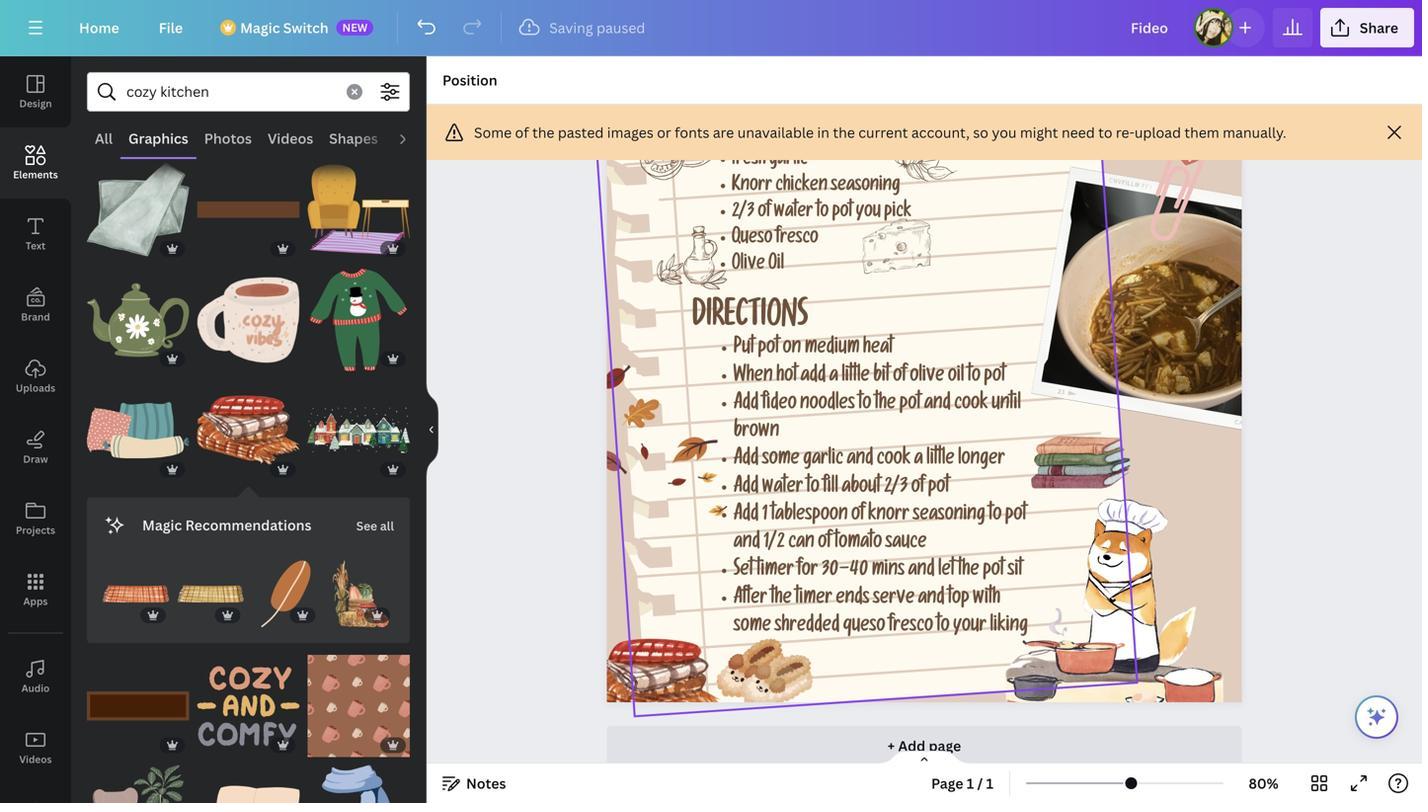 Task type: describe. For each thing, give the bounding box(es) containing it.
pillows image
[[87, 379, 189, 481]]

add inside button
[[898, 736, 926, 755]]

watercolor cozy orange blanket image
[[103, 560, 170, 627]]

might
[[1020, 123, 1058, 142]]

projects
[[16, 524, 55, 537]]

0 vertical spatial some
[[762, 450, 800, 471]]

beautiful fall leaves image
[[252, 560, 319, 627]]

olive oil hand drawn image
[[657, 226, 728, 289]]

magic for magic switch
[[240, 18, 280, 37]]

tomato
[[835, 534, 882, 554]]

olive
[[910, 367, 945, 388]]

fideo
[[762, 395, 797, 416]]

canva assistant image
[[1365, 705, 1389, 729]]

all button
[[87, 120, 121, 157]]

to left re-
[[1099, 123, 1113, 142]]

see all button
[[354, 505, 396, 545]]

1 horizontal spatial kitchen cabinet, cupboard image
[[197, 158, 300, 261]]

tablespoon
[[771, 506, 848, 527]]

1 vertical spatial some
[[734, 617, 771, 638]]

current
[[859, 123, 908, 142]]

sit
[[1008, 562, 1023, 582]]

garlic inside put pot on medium heat when hot add a little bit of olive oil to pot add fideo noodles to the pot and cook until brown add some garlic and cook a little longer add water to fill about 2/3 of pot add 1 tablespoon of knorr seasoning to pot and 1/2 can of tomato sauce set timer for 30-40 mins and let the pot sit after the timer ends serve and top with some shredded queso fresco to your liking
[[803, 450, 844, 471]]

oil
[[948, 367, 964, 388]]

40
[[850, 562, 868, 582]]

0 vertical spatial garlic
[[769, 151, 808, 171]]

the right after
[[771, 589, 792, 610]]

directions
[[692, 304, 808, 337]]

home
[[79, 18, 119, 37]]

photos
[[204, 129, 252, 148]]

0 horizontal spatial kitchen cabinet, cupboard image
[[87, 655, 189, 757]]

olive
[[732, 256, 765, 276]]

knorr
[[868, 506, 910, 527]]

sauce
[[886, 534, 927, 554]]

yellow chair table and carpet image
[[308, 158, 410, 261]]

switch
[[283, 18, 329, 37]]

brown
[[734, 423, 780, 443]]

cozy coffee mug image
[[197, 269, 300, 371]]

need
[[1062, 123, 1095, 142]]

fresh
[[732, 151, 766, 171]]

saving
[[549, 18, 593, 37]]

0 vertical spatial audio button
[[386, 120, 441, 157]]

christmas cozy pajamas handdrawn illustration image
[[308, 269, 410, 371]]

upload
[[1135, 123, 1181, 142]]

1/2
[[764, 534, 785, 554]]

watercolor cozy beige blanket image
[[178, 560, 244, 627]]

some
[[474, 123, 512, 142]]

knorr
[[732, 177, 772, 197]]

text
[[26, 239, 46, 252]]

Design title text field
[[1115, 8, 1186, 47]]

fresh garlic
[[732, 151, 808, 171]]

magic switch
[[240, 18, 329, 37]]

watercolor fall pumpkins and cozy blankets on hay illustration image
[[327, 560, 394, 627]]

top
[[948, 589, 970, 610]]

snowy night in cozy christmas town city panorama. winter christmas village image
[[308, 379, 410, 481]]

pick
[[884, 204, 912, 223]]

uploads
[[16, 381, 55, 395]]

magic for magic recommendations
[[142, 515, 182, 534]]

magic recommendations
[[142, 515, 312, 534]]

or
[[657, 123, 671, 142]]

cozy winter scarf image
[[308, 765, 410, 803]]

new
[[342, 20, 368, 35]]

of right can
[[818, 534, 831, 554]]

to inside knorr chicken seasoning 2/3 of water to pot you pick queso fresco olive oil
[[817, 204, 829, 223]]

to right noodles
[[859, 395, 872, 416]]

share button
[[1321, 8, 1414, 47]]

saving paused
[[549, 18, 645, 37]]

position button
[[435, 64, 505, 96]]

notes
[[466, 774, 506, 793]]

shredded
[[775, 617, 840, 638]]

manually.
[[1223, 123, 1287, 142]]

1 vertical spatial videos button
[[0, 712, 71, 783]]

text button
[[0, 199, 71, 270]]

elements
[[13, 168, 58, 181]]

audio inside side panel tab list
[[21, 682, 50, 695]]

0 vertical spatial videos button
[[260, 120, 321, 157]]

home link
[[63, 8, 135, 47]]

page 1 / 1
[[931, 774, 994, 793]]

and left top
[[918, 589, 945, 610]]

0 vertical spatial a
[[829, 367, 838, 388]]

see all
[[356, 517, 394, 534]]

recommendations
[[185, 515, 312, 534]]

draw
[[23, 452, 48, 466]]

in
[[817, 123, 830, 142]]

of right about
[[911, 478, 925, 499]]

1 horizontal spatial videos
[[268, 129, 313, 148]]

draw button
[[0, 412, 71, 483]]

cottagecore retro teapot image
[[87, 269, 189, 371]]

to right oil
[[968, 367, 981, 388]]

let
[[938, 562, 955, 582]]

queso
[[843, 617, 886, 638]]

mins
[[872, 562, 905, 582]]

elements button
[[0, 127, 71, 199]]

side panel tab list
[[0, 56, 71, 803]]

to left your
[[937, 617, 950, 638]]

0 vertical spatial audio
[[394, 129, 433, 148]]

re-
[[1116, 123, 1135, 142]]

ends
[[836, 589, 870, 610]]

page
[[929, 736, 961, 755]]

80%
[[1249, 774, 1279, 793]]

for
[[797, 562, 818, 582]]

2 horizontal spatial 1
[[986, 774, 994, 793]]

Search elements search field
[[126, 73, 335, 111]]

+ add page button
[[607, 726, 1242, 766]]

put
[[734, 339, 755, 360]]

/
[[977, 774, 983, 793]]

watercolor cozy blankets image
[[197, 379, 300, 481]]

photos button
[[196, 120, 260, 157]]

paused
[[597, 18, 645, 37]]

put pot on medium heat when hot add a little bit of olive oil to pot add fideo noodles to the pot and cook until brown add some garlic and cook a little longer add water to fill about 2/3 of pot add 1 tablespoon of knorr seasoning to pot and 1/2 can of tomato sauce set timer for 30-40 mins and let the pot sit after the timer ends serve and top with some shredded queso fresco to your liking
[[734, 339, 1028, 638]]

videos inside side panel tab list
[[19, 753, 52, 766]]

and left the 1/2
[[734, 534, 760, 554]]

liking
[[990, 617, 1028, 638]]

kitchen towel watercolor illustration image
[[87, 158, 189, 261]]

add
[[801, 367, 826, 388]]

water inside knorr chicken seasoning 2/3 of water to pot you pick queso fresco olive oil
[[774, 204, 813, 223]]

of up the tomato on the right bottom
[[851, 506, 865, 527]]

2/3 inside put pot on medium heat when hot add a little bit of olive oil to pot add fideo noodles to the pot and cook until brown add some garlic and cook a little longer add water to fill about 2/3 of pot add 1 tablespoon of knorr seasoning to pot and 1/2 can of tomato sauce set timer for 30-40 mins and let the pot sit after the timer ends serve and top with some shredded queso fresco to your liking
[[884, 478, 908, 499]]



Task type: vqa. For each thing, say whether or not it's contained in the screenshot.
ASSETS
no



Task type: locate. For each thing, give the bounding box(es) containing it.
brand button
[[0, 270, 71, 341]]

to down chicken
[[817, 204, 829, 223]]

them
[[1185, 123, 1220, 142]]

1 vertical spatial seasoning
[[913, 506, 986, 527]]

uploads button
[[0, 341, 71, 412]]

80% button
[[1232, 767, 1296, 799]]

of right "some"
[[515, 123, 529, 142]]

1 vertical spatial water
[[762, 478, 803, 499]]

of inside knorr chicken seasoning 2/3 of water to pot you pick queso fresco olive oil
[[758, 204, 771, 223]]

medium
[[805, 339, 860, 360]]

all
[[95, 129, 113, 148]]

audio right shapes button at the left of page
[[394, 129, 433, 148]]

when
[[734, 367, 773, 388]]

noodles
[[800, 395, 855, 416]]

to down longer
[[989, 506, 1002, 527]]

fresco inside put pot on medium heat when hot add a little bit of olive oil to pot add fideo noodles to the pot and cook until brown add some garlic and cook a little longer add water to fill about 2/3 of pot add 1 tablespoon of knorr seasoning to pot and 1/2 can of tomato sauce set timer for 30-40 mins and let the pot sit after the timer ends serve and top with some shredded queso fresco to your liking
[[889, 617, 933, 638]]

audio button right shapes
[[386, 120, 441, 157]]

1 vertical spatial audio button
[[0, 641, 71, 712]]

seasoning inside put pot on medium heat when hot add a little bit of olive oil to pot add fideo noodles to the pot and cook until brown add some garlic and cook a little longer add water to fill about 2/3 of pot add 1 tablespoon of knorr seasoning to pot and 1/2 can of tomato sauce set timer for 30-40 mins and let the pot sit after the timer ends serve and top with some shredded queso fresco to your liking
[[913, 506, 986, 527]]

you left pick at the top right of page
[[856, 204, 881, 223]]

fresco
[[776, 230, 819, 250], [889, 617, 933, 638]]

1 inside put pot on medium heat when hot add a little bit of olive oil to pot add fideo noodles to the pot and cook until brown add some garlic and cook a little longer add water to fill about 2/3 of pot add 1 tablespoon of knorr seasoning to pot and 1/2 can of tomato sauce set timer for 30-40 mins and let the pot sit after the timer ends serve and top with some shredded queso fresco to your liking
[[762, 506, 768, 527]]

water up tablespoon
[[762, 478, 803, 499]]

seasoning
[[831, 177, 900, 197], [913, 506, 986, 527]]

garlic
[[769, 151, 808, 171], [803, 450, 844, 471]]

pot left sit
[[983, 562, 1004, 582]]

seasoning up "sauce"
[[913, 506, 986, 527]]

0 horizontal spatial 1
[[762, 506, 768, 527]]

1 horizontal spatial cook
[[954, 395, 988, 416]]

your
[[953, 617, 987, 638]]

projects button
[[0, 483, 71, 554]]

0 horizontal spatial 2/3
[[732, 204, 755, 223]]

so
[[973, 123, 989, 142]]

timer down the for
[[795, 589, 833, 610]]

water down chicken
[[774, 204, 813, 223]]

seasoning inside knorr chicken seasoning 2/3 of water to pot you pick queso fresco olive oil
[[831, 177, 900, 197]]

rattan sofa illustration image
[[197, 765, 300, 803]]

kitchen cabinet, cupboard image down photos
[[197, 158, 300, 261]]

on
[[783, 339, 801, 360]]

1 horizontal spatial fresco
[[889, 617, 933, 638]]

fresco inside knorr chicken seasoning 2/3 of water to pot you pick queso fresco olive oil
[[776, 230, 819, 250]]

audio down apps on the bottom left of the page
[[21, 682, 50, 695]]

little
[[842, 367, 870, 388], [927, 450, 955, 471]]

magic up watercolor cozy orange blanket image
[[142, 515, 182, 534]]

the
[[532, 123, 555, 142], [833, 123, 855, 142], [875, 395, 896, 416], [958, 562, 980, 582], [771, 589, 792, 610]]

serve
[[873, 589, 915, 610]]

1 horizontal spatial you
[[992, 123, 1017, 142]]

garlic up 'fill'
[[803, 450, 844, 471]]

and
[[924, 395, 951, 416], [847, 450, 874, 471], [734, 534, 760, 554], [908, 562, 935, 582], [918, 589, 945, 610]]

1 horizontal spatial seasoning
[[913, 506, 986, 527]]

can
[[788, 534, 815, 554]]

0 vertical spatial fresco
[[776, 230, 819, 250]]

0 horizontal spatial audio
[[21, 682, 50, 695]]

1 horizontal spatial a
[[914, 450, 923, 471]]

audio button down apps on the bottom left of the page
[[0, 641, 71, 712]]

some down brown on the bottom right of page
[[762, 450, 800, 471]]

kitchen cabinet, cupboard image up cozy sofa illustration image
[[87, 655, 189, 757]]

2/3 down knorr
[[732, 204, 755, 223]]

shapes
[[329, 129, 378, 148]]

with
[[973, 589, 1001, 610]]

little left longer
[[927, 450, 955, 471]]

heat
[[863, 339, 893, 360]]

0 horizontal spatial cook
[[877, 450, 911, 471]]

oil
[[768, 256, 784, 276]]

0 vertical spatial cook
[[954, 395, 988, 416]]

1 horizontal spatial 1
[[967, 774, 974, 793]]

0 horizontal spatial videos button
[[0, 712, 71, 783]]

a right add
[[829, 367, 838, 388]]

1 vertical spatial garlic
[[803, 450, 844, 471]]

design button
[[0, 56, 71, 127]]

0 vertical spatial seasoning
[[831, 177, 900, 197]]

fill
[[823, 478, 838, 499]]

cook up about
[[877, 450, 911, 471]]

0 horizontal spatial fresco
[[776, 230, 819, 250]]

1 horizontal spatial little
[[927, 450, 955, 471]]

you right so
[[992, 123, 1017, 142]]

apps button
[[0, 554, 71, 625]]

pink cocoa cup simple seamless cozy pattern. holiday drink ornam image
[[308, 655, 410, 757]]

and up about
[[847, 450, 874, 471]]

bit
[[873, 367, 890, 388]]

until
[[992, 395, 1021, 416]]

share
[[1360, 18, 1399, 37]]

0 vertical spatial kitchen cabinet, cupboard image
[[197, 158, 300, 261]]

pot right about
[[928, 478, 950, 499]]

pot left pick at the top right of page
[[832, 204, 853, 223]]

0 horizontal spatial magic
[[142, 515, 182, 534]]

longer
[[958, 450, 1005, 471]]

1 horizontal spatial magic
[[240, 18, 280, 37]]

0 horizontal spatial you
[[856, 204, 881, 223]]

1 vertical spatial kitchen cabinet, cupboard image
[[87, 655, 189, 757]]

hide image
[[426, 382, 439, 477]]

main menu bar
[[0, 0, 1422, 56]]

0 vertical spatial 2/3
[[732, 204, 755, 223]]

hot
[[776, 367, 797, 388]]

are
[[713, 123, 734, 142]]

1 vertical spatial audio
[[21, 682, 50, 695]]

0 vertical spatial you
[[992, 123, 1017, 142]]

0 vertical spatial videos
[[268, 129, 313, 148]]

notes button
[[435, 767, 514, 799]]

1 vertical spatial cook
[[877, 450, 911, 471]]

a left longer
[[914, 450, 923, 471]]

0 horizontal spatial a
[[829, 367, 838, 388]]

and down olive
[[924, 395, 951, 416]]

1 left /
[[967, 774, 974, 793]]

pot down olive
[[900, 395, 921, 416]]

to
[[1099, 123, 1113, 142], [817, 204, 829, 223], [968, 367, 981, 388], [859, 395, 872, 416], [807, 478, 820, 499], [989, 506, 1002, 527], [937, 617, 950, 638]]

0 horizontal spatial timer
[[757, 562, 794, 582]]

1 vertical spatial timer
[[795, 589, 833, 610]]

pot up sit
[[1005, 506, 1027, 527]]

1 vertical spatial you
[[856, 204, 881, 223]]

knorr chicken seasoning 2/3 of water to pot you pick queso fresco olive oil
[[732, 177, 912, 276]]

1 horizontal spatial audio
[[394, 129, 433, 148]]

1
[[762, 506, 768, 527], [967, 774, 974, 793], [986, 774, 994, 793]]

images
[[607, 123, 654, 142]]

1 vertical spatial 2/3
[[884, 478, 908, 499]]

fresco up oil
[[776, 230, 819, 250]]

pot up until
[[984, 367, 1006, 388]]

shapes button
[[321, 120, 386, 157]]

1 horizontal spatial audio button
[[386, 120, 441, 157]]

design
[[19, 97, 52, 110]]

30-
[[822, 562, 850, 582]]

1 vertical spatial fresco
[[889, 617, 933, 638]]

cozy and comfy lettering image
[[197, 655, 300, 757]]

the left pasted
[[532, 123, 555, 142]]

pot inside knorr chicken seasoning 2/3 of water to pot you pick queso fresco olive oil
[[832, 204, 853, 223]]

file button
[[143, 8, 199, 47]]

fresco down serve
[[889, 617, 933, 638]]

0 vertical spatial little
[[842, 367, 870, 388]]

about
[[842, 478, 881, 499]]

you inside knorr chicken seasoning 2/3 of water to pot you pick queso fresco olive oil
[[856, 204, 881, 223]]

0 horizontal spatial seasoning
[[831, 177, 900, 197]]

some of the pasted images or fonts are unavailable in the current account, so you might need to re-upload them manually.
[[474, 123, 1287, 142]]

magic inside main menu bar
[[240, 18, 280, 37]]

position
[[443, 71, 498, 89]]

1 vertical spatial magic
[[142, 515, 182, 534]]

1 vertical spatial videos
[[19, 753, 52, 766]]

the right in
[[833, 123, 855, 142]]

magic
[[240, 18, 280, 37], [142, 515, 182, 534]]

0 horizontal spatial little
[[842, 367, 870, 388]]

0 horizontal spatial videos
[[19, 753, 52, 766]]

of right bit
[[893, 367, 907, 388]]

show pages image
[[877, 750, 972, 766]]

1 vertical spatial little
[[927, 450, 955, 471]]

1 vertical spatial a
[[914, 450, 923, 471]]

the right let on the right bottom of the page
[[958, 562, 980, 582]]

a
[[829, 367, 838, 388], [914, 450, 923, 471]]

0 vertical spatial timer
[[757, 562, 794, 582]]

of up the queso
[[758, 204, 771, 223]]

to left 'fill'
[[807, 478, 820, 499]]

the down bit
[[875, 395, 896, 416]]

1 horizontal spatial 2/3
[[884, 478, 908, 499]]

1 horizontal spatial videos button
[[260, 120, 321, 157]]

fonts
[[675, 123, 710, 142]]

+ add page
[[888, 736, 961, 755]]

graphics button
[[121, 120, 196, 157]]

set
[[734, 562, 753, 582]]

cook down oil
[[954, 395, 988, 416]]

magic left switch
[[240, 18, 280, 37]]

+
[[888, 736, 895, 755]]

1 horizontal spatial timer
[[795, 589, 833, 610]]

page
[[931, 774, 964, 793]]

0 vertical spatial water
[[774, 204, 813, 223]]

some down after
[[734, 617, 771, 638]]

videos button
[[260, 120, 321, 157], [0, 712, 71, 783]]

timer down the 1/2
[[757, 562, 794, 582]]

little left bit
[[842, 367, 870, 388]]

unavailable
[[738, 123, 814, 142]]

kitchen cabinet, cupboard image
[[197, 158, 300, 261], [87, 655, 189, 757]]

and left let on the right bottom of the page
[[908, 562, 935, 582]]

water inside put pot on medium heat when hot add a little bit of olive oil to pot add fideo noodles to the pot and cook until brown add some garlic and cook a little longer add water to fill about 2/3 of pot add 1 tablespoon of knorr seasoning to pot and 1/2 can of tomato sauce set timer for 30-40 mins and let the pot sit after the timer ends serve and top with some shredded queso fresco to your liking
[[762, 478, 803, 499]]

group
[[87, 147, 189, 261], [197, 158, 300, 261], [308, 158, 410, 261], [197, 257, 300, 371], [308, 257, 410, 371], [87, 269, 189, 371], [87, 379, 189, 481], [197, 379, 300, 481], [308, 379, 410, 481], [252, 549, 319, 627], [103, 560, 170, 627], [178, 560, 244, 627], [327, 560, 394, 627], [197, 643, 300, 757], [308, 643, 410, 757], [87, 655, 189, 757], [87, 753, 189, 803], [197, 753, 300, 803], [308, 753, 410, 803]]

pot left on at the right top of page
[[758, 339, 779, 360]]

1 up the 1/2
[[762, 506, 768, 527]]

cook
[[954, 395, 988, 416], [877, 450, 911, 471]]

cozy sofa illustration image
[[87, 765, 189, 803]]

chicken
[[776, 177, 828, 197]]

2/3 inside knorr chicken seasoning 2/3 of water to pot you pick queso fresco olive oil
[[732, 204, 755, 223]]

saving paused status
[[510, 16, 655, 40]]

2/3 up knorr
[[884, 478, 908, 499]]

0 vertical spatial magic
[[240, 18, 280, 37]]

garlic up chicken
[[769, 151, 808, 171]]

account,
[[912, 123, 970, 142]]

seasoning up pick at the top right of page
[[831, 177, 900, 197]]

1 right /
[[986, 774, 994, 793]]

0 horizontal spatial audio button
[[0, 641, 71, 712]]

apps
[[23, 595, 48, 608]]



